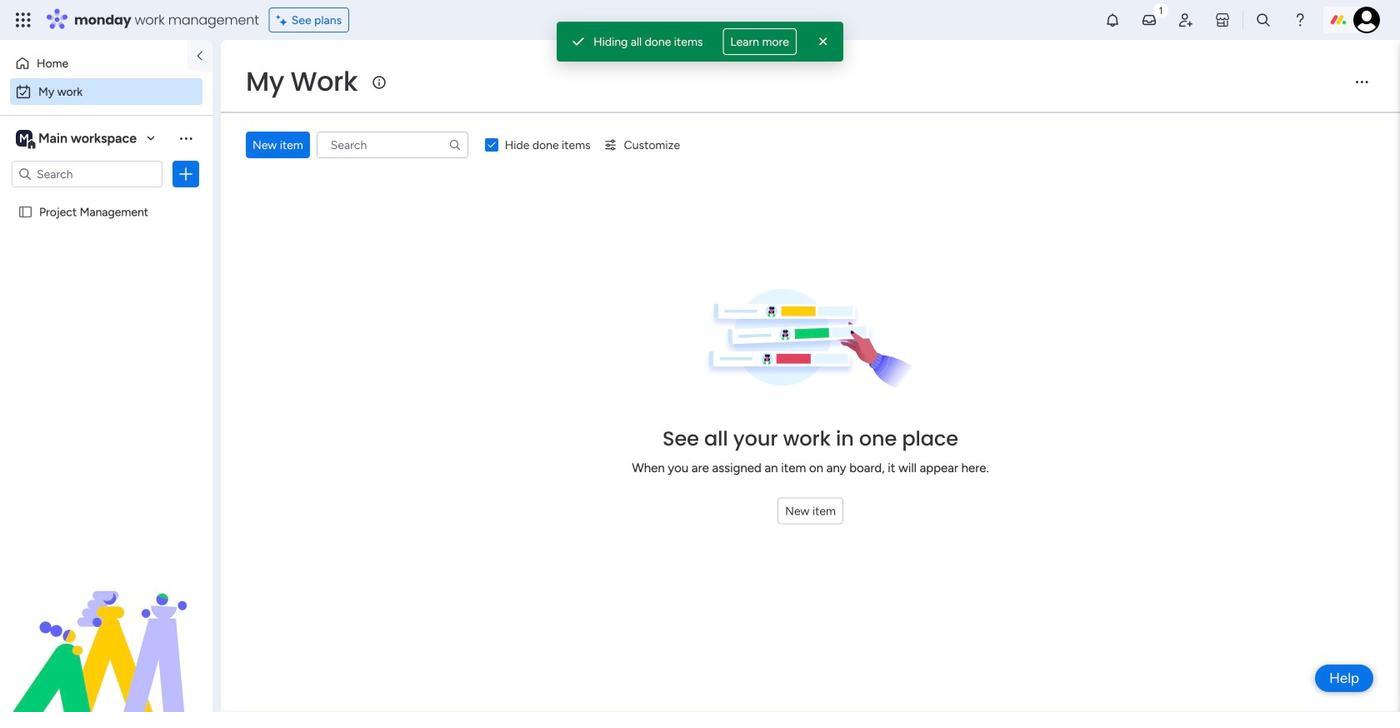 Task type: describe. For each thing, give the bounding box(es) containing it.
2 vertical spatial option
[[0, 197, 213, 200]]

workspace options image
[[178, 130, 194, 146]]

select product image
[[15, 12, 32, 28]]

Filter dashboard by text search field
[[317, 132, 468, 158]]

lottie animation image
[[0, 544, 213, 713]]

close image
[[815, 33, 832, 50]]

menu image
[[1354, 73, 1370, 90]]

notifications image
[[1104, 12, 1121, 28]]

0 vertical spatial option
[[10, 50, 178, 77]]

update feed image
[[1141, 12, 1158, 28]]

workspace image
[[16, 129, 33, 148]]

workspace selection element
[[16, 128, 139, 150]]

monday marketplace image
[[1214, 12, 1231, 28]]

1 vertical spatial option
[[10, 78, 203, 105]]

options image
[[178, 166, 194, 183]]



Task type: locate. For each thing, give the bounding box(es) containing it.
see plans image
[[276, 11, 291, 29]]

help image
[[1292, 12, 1309, 28]]

list box
[[0, 195, 213, 451]]

search image
[[448, 138, 462, 152]]

lottie animation element
[[0, 544, 213, 713]]

gary orlando image
[[1354, 7, 1380, 33]]

None search field
[[317, 132, 468, 158]]

Search in workspace field
[[35, 165, 139, 184]]

invite members image
[[1178, 12, 1194, 28]]

welcome to my work feature image image
[[705, 289, 916, 391]]

option
[[10, 50, 178, 77], [10, 78, 203, 105], [0, 197, 213, 200]]

alert
[[557, 22, 843, 62]]

1 image
[[1154, 1, 1169, 20]]

search everything image
[[1255, 12, 1272, 28]]

public board image
[[18, 204, 33, 220]]



Task type: vqa. For each thing, say whether or not it's contained in the screenshot.
1 icon
yes



